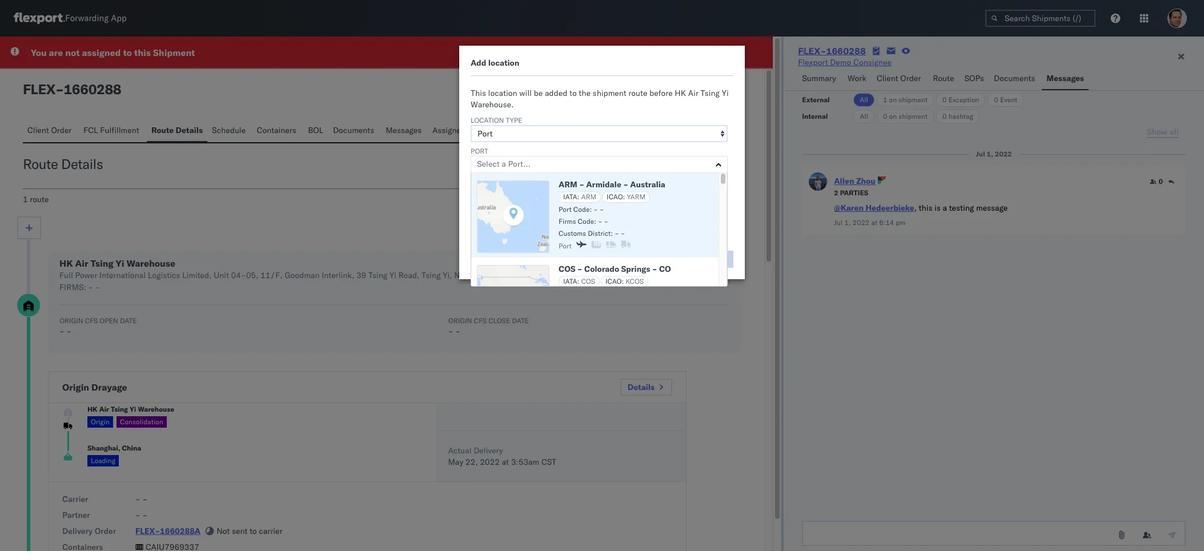Task type: vqa. For each thing, say whether or not it's contained in the screenshot.
2022 within the Actual Delivery May 22, 2022 At 3:53Am Cst
yes



Task type: describe. For each thing, give the bounding box(es) containing it.
0 horizontal spatial route
[[30, 194, 49, 204]]

tsing left the yi,
[[422, 270, 441, 280]]

route details inside button
[[151, 125, 203, 135]]

summary
[[802, 73, 836, 83]]

0 button
[[1150, 177, 1163, 186]]

close
[[488, 316, 510, 325]]

0 event
[[994, 95, 1017, 104]]

22,
[[465, 457, 478, 467]]

0 vertical spatial 1660288
[[826, 45, 866, 57]]

this location will be added to the shipment route before hk air tsing yi warehouse.
[[471, 88, 729, 110]]

icao for icao : yarm
[[607, 192, 623, 201]]

: for kcos
[[622, 277, 624, 285]]

shanghai,
[[87, 444, 120, 452]]

armidale
[[586, 179, 621, 189]]

details inside details "button"
[[628, 382, 655, 392]]

job
[[524, 211, 537, 219]]

0 vertical spatial 1,
[[987, 150, 993, 158]]

origin for origin drayage
[[62, 382, 89, 393]]

flexport demo consignee link
[[798, 57, 892, 68]]

0 exception
[[942, 95, 979, 104]]

: for cos
[[577, 277, 579, 285]]

warehouse for hk air tsing yi warehouse
[[138, 405, 174, 413]]

shipment for internal
[[899, 112, 928, 121]]

yi up consolidation
[[130, 405, 136, 413]]

add location
[[471, 58, 519, 68]]

air for hk air tsing yi warehouse
[[99, 405, 109, 413]]

0 vertical spatial documents button
[[989, 68, 1042, 90]]

location type
[[471, 116, 522, 125]]

yi,
[[443, 270, 452, 280]]

cst
[[541, 457, 556, 467]]

0 vertical spatial code:
[[573, 205, 592, 213]]

flex - 1660288
[[23, 81, 121, 98]]

a for terminal...
[[502, 191, 506, 201]]

6:14
[[879, 218, 894, 227]]

- - for partner
[[135, 510, 147, 520]]

1 vertical spatial details
[[61, 155, 103, 172]]

0 vertical spatial client order
[[877, 73, 921, 83]]

upload
[[582, 83, 609, 94]]

0 horizontal spatial documents button
[[328, 120, 381, 142]]

0 horizontal spatial this
[[134, 47, 151, 58]]

document
[[611, 83, 651, 94]]

road,
[[398, 270, 419, 280]]

not
[[217, 526, 230, 536]]

cos - colorado springs - co
[[559, 264, 671, 274]]

yi up "international"
[[116, 258, 124, 269]]

0 for 0 event
[[994, 95, 998, 104]]

warehouse
[[654, 270, 696, 280]]

assignees button
[[428, 120, 476, 142]]

iata for iata : cos
[[563, 277, 577, 285]]

tsing right "39"
[[368, 270, 387, 280]]

1 horizontal spatial order
[[95, 526, 116, 536]]

2022 inside actual delivery may 22, 2022 at 3:53am cst
[[480, 457, 500, 467]]

forwarding app link
[[14, 13, 127, 24]]

arm - armidale - australia
[[559, 179, 665, 189]]

not
[[65, 47, 80, 58]]

details inside route details button
[[176, 125, 203, 135]]

2 parties button
[[834, 187, 868, 198]]

terminal...
[[508, 191, 545, 201]]

kong
[[569, 270, 588, 280]]

04-
[[231, 270, 246, 280]]

cancel button
[[624, 251, 664, 268]]

all button for 1
[[853, 93, 874, 107]]

0 horizontal spatial client order
[[27, 125, 72, 135]]

shipment
[[153, 47, 195, 58]]

0 horizontal spatial type
[[506, 116, 522, 125]]

kcos
[[626, 277, 644, 285]]

1 horizontal spatial client
[[877, 73, 898, 83]]

location
[[471, 116, 504, 125]]

hk for hk air tsing yi warehouse full power international logistics limited, unit 04-05, 11/f, goodman interlink, 39 tsing yi road, tsing yi, new territories, 999077, hong kong firms: - -
[[59, 258, 73, 269]]

the
[[579, 88, 591, 98]]

district:
[[588, 229, 613, 237]]

1 vertical spatial messages button
[[381, 120, 428, 142]]

bol button
[[303, 120, 328, 142]]

origin drayage
[[62, 382, 127, 393]]

work
[[848, 73, 866, 83]]

2 horizontal spatial 2022
[[995, 150, 1012, 158]]

this
[[471, 88, 486, 98]]

power
[[75, 270, 97, 280]]

loading
[[91, 456, 115, 465]]

flexport. image
[[14, 13, 65, 24]]

3:53am
[[511, 457, 539, 467]]

0 horizontal spatial client order button
[[23, 120, 79, 142]]

1 vertical spatial client
[[27, 125, 49, 135]]

origin for origin cfs open date - -
[[59, 316, 83, 325]]

tsing inside this location will be added to the shipment route before hk air tsing yi warehouse.
[[701, 88, 720, 98]]

0 for 0 exception
[[942, 95, 947, 104]]

a for port...
[[502, 159, 506, 169]]

hk air tsing yi warehouse full power international logistics limited, unit 04-05, 11/f, goodman interlink, 39 tsing yi road, tsing yi, new territories, 999077, hong kong firms: - -
[[59, 258, 588, 292]]

1 horizontal spatial arm
[[581, 192, 596, 201]]

1 route
[[23, 194, 49, 204]]

unit
[[214, 270, 229, 280]]

order for leftmost the client order button
[[51, 125, 72, 135]]

@karen
[[834, 203, 864, 213]]

allen zhou
[[834, 176, 875, 186]]

terminal
[[471, 179, 505, 187]]

warehouse for hk air tsing yi warehouse full power international logistics limited, unit 04-05, 11/f, goodman interlink, 39 tsing yi road, tsing yi, new territories, 999077, hong kong firms: - -
[[127, 258, 175, 269]]

all button for 0
[[853, 110, 874, 123]]

- - for carrier
[[135, 494, 147, 504]]

is
[[935, 203, 941, 213]]

port inside port code: - - firms code: - - customs district: - -
[[559, 205, 572, 213]]

0 vertical spatial client order button
[[872, 68, 928, 90]]

actual delivery may 22, 2022 at 3:53am cst
[[448, 446, 556, 467]]

demo
[[830, 57, 851, 67]]

0 vertical spatial arm
[[559, 179, 577, 189]]

at inside actual delivery may 22, 2022 at 3:53am cst
[[502, 457, 509, 467]]

pm
[[896, 218, 906, 227]]

allen
[[834, 176, 854, 186]]

0 for 0 on shipment
[[883, 112, 887, 121]]

fcl fulfillment
[[84, 125, 139, 135]]

39
[[356, 270, 366, 280]]

flex- for 1660288
[[798, 45, 826, 57]]

iata : cos
[[563, 277, 595, 285]]

route button
[[928, 68, 960, 90]]

jul inside the @karen hedeerbieke , this is a testing message jul 1, 2022 at 6:14 pm
[[834, 218, 843, 227]]

all for 0
[[860, 112, 868, 121]]

route inside route button
[[933, 73, 954, 83]]

0 horizontal spatial route details
[[23, 155, 103, 172]]

0 on shipment
[[883, 112, 928, 121]]

hk air tsing yi warehouse
[[87, 405, 174, 413]]

1 horizontal spatial cos
[[581, 277, 595, 285]]

may
[[448, 457, 463, 467]]

testing
[[949, 203, 974, 213]]

carrier
[[62, 494, 88, 504]]

shipment inside this location will be added to the shipment route before hk air tsing yi warehouse.
[[593, 88, 626, 98]]

app
[[111, 13, 127, 24]]

all for 1
[[860, 95, 868, 104]]

consignee
[[853, 57, 892, 67]]

australia
[[630, 179, 665, 189]]

to inside this location will be added to the shipment route before hk air tsing yi warehouse.
[[570, 88, 577, 98]]

delivery inside actual delivery may 22, 2022 at 3:53am cst
[[474, 446, 503, 456]]

yi left road, at the left of the page
[[390, 270, 396, 280]]

port...
[[508, 159, 531, 169]]

cfs for origin cfs close date - -
[[474, 316, 487, 325]]

1 horizontal spatial messages
[[1047, 73, 1084, 83]]

1 on shipment
[[883, 95, 928, 104]]

co
[[659, 264, 671, 274]]

drayage
[[91, 382, 127, 393]]

2022 inside the @karen hedeerbieke , this is a testing message jul 1, 2022 at 6:14 pm
[[853, 218, 870, 227]]

actual
[[448, 446, 472, 456]]

1 horizontal spatial type
[[538, 211, 555, 219]]

customs
[[559, 229, 586, 237]]

forwarding
[[65, 13, 109, 24]]

firms:
[[59, 282, 86, 292]]

11/f,
[[260, 270, 282, 280]]

carrier
[[259, 526, 282, 536]]

order for the topmost the client order button
[[900, 73, 921, 83]]

05,
[[246, 270, 258, 280]]

view
[[634, 270, 652, 280]]

details button
[[620, 379, 672, 396]]

documents for left documents button
[[333, 125, 374, 135]]

limited,
[[182, 270, 212, 280]]

consolidation
[[120, 417, 163, 426]]

0 horizontal spatial delivery
[[62, 526, 93, 536]]

containers
[[257, 125, 296, 135]]

icao : kcos
[[605, 277, 644, 285]]

0 for 0
[[1159, 177, 1163, 186]]

list box containing arm - armidale - australia
[[468, 169, 727, 342]]

be
[[534, 88, 543, 98]]



Task type: locate. For each thing, give the bounding box(es) containing it.
2 iata from the top
[[563, 277, 577, 285]]

2 all from the top
[[860, 112, 868, 121]]

at left "6:14" at the top
[[871, 218, 877, 227]]

file
[[681, 83, 695, 94]]

hk down origin drayage
[[87, 405, 97, 413]]

flex-1660288a button
[[135, 526, 201, 536]]

new left trucking
[[471, 211, 486, 219]]

warehouse
[[127, 258, 175, 269], [138, 405, 174, 413]]

1660288a
[[160, 526, 201, 536]]

upload document
[[582, 83, 651, 94]]

hk for hk air tsing yi warehouse
[[87, 405, 97, 413]]

documents button
[[989, 68, 1042, 90], [328, 120, 381, 142]]

route details button
[[147, 120, 207, 142]]

documents for topmost documents button
[[994, 73, 1035, 83]]

@karen hedeerbieke , this is a testing message jul 1, 2022 at 6:14 pm
[[834, 203, 1008, 227]]

1 horizontal spatial 1
[[883, 95, 887, 104]]

1 horizontal spatial route details
[[151, 125, 203, 135]]

1 vertical spatial messages
[[386, 125, 422, 135]]

on for 1
[[889, 95, 897, 104]]

type right job
[[538, 211, 555, 219]]

warehouse up consolidation
[[138, 405, 174, 413]]

containers button
[[252, 120, 303, 142]]

client order button up 1 on shipment at the right of the page
[[872, 68, 928, 90]]

0 inside 0 button
[[1159, 177, 1163, 186]]

location inside this location will be added to the shipment route before hk air tsing yi warehouse.
[[488, 88, 517, 98]]

message
[[976, 203, 1008, 213]]

allen zhou button
[[834, 176, 875, 186]]

route inside route details button
[[151, 125, 174, 135]]

origin up shanghai,
[[91, 417, 110, 426]]

delivery up 22,
[[474, 446, 503, 456]]

: left kcos
[[622, 277, 624, 285]]

select up terminal
[[477, 159, 500, 169]]

client order up 1 on shipment at the right of the page
[[877, 73, 921, 83]]

external
[[802, 95, 830, 104]]

1 vertical spatial a
[[502, 191, 506, 201]]

international
[[99, 270, 146, 280]]

new trucking job type
[[471, 211, 555, 219]]

origin left drayage
[[62, 382, 89, 393]]

origin for origin
[[91, 417, 110, 426]]

new right the yi,
[[454, 270, 470, 280]]

0 vertical spatial jul
[[976, 150, 985, 158]]

1 iata from the top
[[563, 192, 577, 201]]

1 horizontal spatial messages button
[[1042, 68, 1089, 90]]

iata right 999077,
[[563, 277, 577, 285]]

client order left 'fcl'
[[27, 125, 72, 135]]

1 vertical spatial order
[[51, 125, 72, 135]]

0 horizontal spatial documents
[[333, 125, 374, 135]]

parties
[[840, 188, 868, 197]]

location up warehouse. in the top of the page
[[488, 88, 517, 98]]

iata
[[563, 192, 577, 201], [563, 277, 577, 285]]

tsing right file
[[701, 88, 720, 98]]

origin inside 'origin cfs close date - -'
[[448, 316, 472, 325]]

0 horizontal spatial order
[[51, 125, 72, 135]]

1 vertical spatial cos
[[581, 277, 595, 285]]

1 vertical spatial to
[[570, 88, 577, 98]]

1 vertical spatial code:
[[578, 217, 596, 225]]

1 horizontal spatial new
[[471, 211, 486, 219]]

1, down @karen
[[844, 218, 851, 227]]

documents button up event
[[989, 68, 1042, 90]]

:
[[577, 192, 579, 201], [623, 192, 625, 201], [577, 277, 579, 285], [622, 277, 624, 285]]

port up firms
[[559, 205, 572, 213]]

location for this
[[488, 88, 517, 98]]

shipment for external
[[899, 95, 928, 104]]

2 vertical spatial route
[[23, 155, 58, 172]]

0 vertical spatial location
[[488, 58, 519, 68]]

summary button
[[798, 68, 843, 90]]

to left the
[[570, 88, 577, 98]]

flex- for 1660288a
[[135, 526, 160, 536]]

assignees
[[432, 125, 469, 135]]

client down consignee
[[877, 73, 898, 83]]

zhou
[[856, 176, 875, 186]]

1 horizontal spatial client order button
[[872, 68, 928, 90]]

location for add
[[488, 58, 519, 68]]

hk
[[675, 88, 686, 98], [59, 258, 73, 269], [87, 405, 97, 413]]

0 for 0 hashtag
[[942, 112, 947, 121]]

hk inside this location will be added to the shipment route before hk air tsing yi warehouse.
[[675, 88, 686, 98]]

air inside this location will be added to the shipment route before hk air tsing yi warehouse.
[[688, 88, 699, 98]]

hashtag
[[948, 112, 973, 121]]

0 horizontal spatial at
[[502, 457, 509, 467]]

this left shipment
[[134, 47, 151, 58]]

icao down arm - armidale - australia
[[607, 192, 623, 201]]

goodman
[[285, 270, 320, 280]]

cfs left open
[[85, 316, 98, 325]]

0 vertical spatial route
[[933, 73, 954, 83]]

hk inside the "hk air tsing yi warehouse full power international logistics limited, unit 04-05, 11/f, goodman interlink, 39 tsing yi road, tsing yi, new territories, 999077, hong kong firms: - -"
[[59, 258, 73, 269]]

will
[[519, 88, 532, 98]]

route up 0 exception
[[933, 73, 954, 83]]

iata up firms
[[563, 192, 577, 201]]

1 horizontal spatial jul
[[976, 150, 985, 158]]

2 vertical spatial order
[[95, 526, 116, 536]]

type
[[506, 116, 522, 125], [538, 211, 555, 219]]

1 vertical spatial documents button
[[328, 120, 381, 142]]

hk right before
[[675, 88, 686, 98]]

shipment
[[593, 88, 626, 98], [899, 95, 928, 104], [899, 112, 928, 121]]

trucking
[[488, 211, 523, 219]]

0 horizontal spatial route
[[23, 155, 58, 172]]

0 vertical spatial all
[[860, 95, 868, 104]]

cfs for origin cfs open date - -
[[85, 316, 98, 325]]

0 vertical spatial messages button
[[1042, 68, 1089, 90]]

air up power
[[75, 258, 88, 269]]

file exception
[[681, 83, 734, 94]]

2 cfs from the left
[[474, 316, 487, 325]]

iata for iata : arm
[[563, 192, 577, 201]]

a inside the @karen hedeerbieke , this is a testing message jul 1, 2022 at 6:14 pm
[[943, 203, 947, 213]]

1 for 1 on shipment
[[883, 95, 887, 104]]

air down drayage
[[99, 405, 109, 413]]

1 cfs from the left
[[85, 316, 98, 325]]

cfs left close
[[474, 316, 487, 325]]

flex-1660288 link
[[798, 45, 866, 57]]

Search Shipments (/) text field
[[985, 10, 1096, 27]]

2 all button from the top
[[853, 110, 874, 123]]

info
[[698, 270, 712, 280]]

2022 right 22,
[[480, 457, 500, 467]]

code: up district:
[[578, 217, 596, 225]]

1 vertical spatial new
[[454, 270, 470, 280]]

1, inside the @karen hedeerbieke , this is a testing message jul 1, 2022 at 6:14 pm
[[844, 218, 851, 227]]

date inside origin cfs open date - -
[[120, 316, 137, 325]]

0 horizontal spatial flex-
[[135, 526, 160, 536]]

to right "assigned"
[[123, 47, 132, 58]]

2 location from the top
[[488, 88, 517, 98]]

2 horizontal spatial details
[[628, 382, 655, 392]]

0 horizontal spatial cfs
[[85, 316, 98, 325]]

1 date from the left
[[120, 316, 137, 325]]

1660288 up 'flexport demo consignee'
[[826, 45, 866, 57]]

sops
[[964, 73, 984, 83]]

delivery down partner
[[62, 526, 93, 536]]

1 - - from the top
[[135, 494, 147, 504]]

2 vertical spatial to
[[250, 526, 257, 536]]

yi inside this location will be added to the shipment route before hk air tsing yi warehouse.
[[722, 88, 729, 98]]

1 horizontal spatial 2022
[[853, 218, 870, 227]]

documents button right the bol
[[328, 120, 381, 142]]

date for origin cfs close date - -
[[512, 316, 529, 325]]

yi right file
[[722, 88, 729, 98]]

cfs inside 'origin cfs close date - -'
[[474, 316, 487, 325]]

on for 0
[[889, 112, 897, 121]]

origin down firms:
[[59, 316, 83, 325]]

port down customs
[[559, 242, 572, 250]]

documents up event
[[994, 73, 1035, 83]]

0 horizontal spatial 2022
[[480, 457, 500, 467]]

fcl fulfillment button
[[79, 120, 147, 142]]

0 horizontal spatial 1,
[[844, 218, 851, 227]]

port up "select a port..."
[[471, 147, 488, 155]]

2 date from the left
[[512, 316, 529, 325]]

2022 down 0 event
[[995, 150, 1012, 158]]

1 horizontal spatial route
[[151, 125, 174, 135]]

1 vertical spatial flex-
[[135, 526, 160, 536]]

: up port code: - - firms code: - - customs district: - -
[[577, 192, 579, 201]]

a left port...
[[502, 159, 506, 169]]

tsing down drayage
[[111, 405, 128, 413]]

origin cfs close date - -
[[448, 316, 529, 336]]

1 vertical spatial 1
[[23, 194, 28, 204]]

2
[[834, 188, 838, 197]]

0 horizontal spatial to
[[123, 47, 132, 58]]

0 horizontal spatial jul
[[834, 218, 843, 227]]

air
[[688, 88, 699, 98], [75, 258, 88, 269], [99, 405, 109, 413]]

1 vertical spatial route
[[30, 194, 49, 204]]

@karen hedeerbieke button
[[834, 203, 914, 213]]

date right close
[[512, 316, 529, 325]]

interlink,
[[322, 270, 354, 280]]

a up trucking
[[502, 191, 506, 201]]

1 horizontal spatial to
[[250, 526, 257, 536]]

hk up full at the left of the page
[[59, 258, 73, 269]]

cfs inside origin cfs open date - -
[[85, 316, 98, 325]]

1 select from the top
[[477, 159, 500, 169]]

air inside the "hk air tsing yi warehouse full power international logistics limited, unit 04-05, 11/f, goodman interlink, 39 tsing yi road, tsing yi, new territories, 999077, hong kong firms: - -"
[[75, 258, 88, 269]]

None field
[[477, 157, 480, 171]]

select for select a terminal...
[[477, 191, 500, 201]]

cfs
[[85, 316, 98, 325], [474, 316, 487, 325]]

at left "3:53am"
[[502, 457, 509, 467]]

,
[[914, 203, 917, 213]]

client order button
[[872, 68, 928, 90], [23, 120, 79, 142]]

0 vertical spatial air
[[688, 88, 699, 98]]

origin for origin cfs close date - -
[[448, 316, 472, 325]]

-
[[55, 81, 64, 98], [579, 179, 584, 189], [623, 179, 628, 189], [594, 205, 598, 213], [600, 205, 604, 213], [598, 217, 602, 225], [604, 217, 608, 225], [615, 229, 619, 237], [621, 229, 625, 237], [577, 264, 582, 274], [652, 264, 657, 274], [88, 282, 93, 292], [95, 282, 100, 292], [59, 326, 64, 336], [66, 326, 71, 336], [448, 326, 453, 336], [455, 326, 460, 336], [135, 494, 140, 504], [142, 494, 147, 504], [135, 510, 140, 520], [142, 510, 147, 520]]

2 - - from the top
[[135, 510, 147, 520]]

0 vertical spatial 1
[[883, 95, 887, 104]]

to
[[123, 47, 132, 58], [570, 88, 577, 98], [250, 526, 257, 536]]

0 horizontal spatial messages button
[[381, 120, 428, 142]]

jul down @karen
[[834, 218, 843, 227]]

0 horizontal spatial new
[[454, 270, 470, 280]]

1 vertical spatial delivery
[[62, 526, 93, 536]]

0 vertical spatial order
[[900, 73, 921, 83]]

1 horizontal spatial hk
[[87, 405, 97, 413]]

2022 down @karen
[[853, 218, 870, 227]]

cos up iata : cos
[[559, 264, 575, 274]]

route details left schedule
[[151, 125, 203, 135]]

1 horizontal spatial 1660288
[[826, 45, 866, 57]]

0
[[942, 95, 947, 104], [994, 95, 998, 104], [883, 112, 887, 121], [942, 112, 947, 121], [1159, 177, 1163, 186]]

None text field
[[802, 521, 1186, 546]]

on
[[889, 95, 897, 104], [889, 112, 897, 121]]

0 vertical spatial cos
[[559, 264, 575, 274]]

1 vertical spatial port
[[559, 205, 572, 213]]

jul 1, 2022
[[976, 150, 1012, 158]]

client down flex
[[27, 125, 49, 135]]

order
[[900, 73, 921, 83], [51, 125, 72, 135], [95, 526, 116, 536]]

on down 1 on shipment at the right of the page
[[889, 112, 897, 121]]

location right add
[[488, 58, 519, 68]]

: right hong
[[577, 277, 579, 285]]

this
[[134, 47, 151, 58], [919, 203, 932, 213]]

1 vertical spatial select
[[477, 191, 500, 201]]

1 vertical spatial arm
[[581, 192, 596, 201]]

date inside 'origin cfs close date - -'
[[512, 316, 529, 325]]

route inside this location will be added to the shipment route before hk air tsing yi warehouse.
[[629, 88, 647, 98]]

1 horizontal spatial 1,
[[987, 150, 993, 158]]

0 horizontal spatial hk
[[59, 258, 73, 269]]

1 vertical spatial client order button
[[23, 120, 79, 142]]

1 location from the top
[[488, 58, 519, 68]]

0 horizontal spatial 1660288
[[64, 81, 121, 98]]

1, up the message
[[987, 150, 993, 158]]

event
[[1000, 95, 1017, 104]]

arm down armidale
[[581, 192, 596, 201]]

2 vertical spatial port
[[559, 242, 572, 250]]

messages button
[[1042, 68, 1089, 90], [381, 120, 428, 142]]

0 vertical spatial iata
[[563, 192, 577, 201]]

1 vertical spatial - -
[[135, 510, 147, 520]]

assigned
[[82, 47, 121, 58]]

1 all button from the top
[[853, 93, 874, 107]]

colorado
[[584, 264, 619, 274]]

0 vertical spatial route
[[629, 88, 647, 98]]

0 vertical spatial client
[[877, 73, 898, 83]]

code: down 'iata : arm'
[[573, 205, 592, 213]]

: for yarm
[[623, 192, 625, 201]]

upload document button
[[574, 80, 659, 97]]

icao for icao : kcos
[[605, 277, 622, 285]]

2 on from the top
[[889, 112, 897, 121]]

0 vertical spatial type
[[506, 116, 522, 125]]

sent
[[232, 526, 248, 536]]

on up 0 on shipment
[[889, 95, 897, 104]]

route up 1 route
[[23, 155, 58, 172]]

air right before
[[688, 88, 699, 98]]

0 vertical spatial to
[[123, 47, 132, 58]]

origin left close
[[448, 316, 472, 325]]

type right location
[[506, 116, 522, 125]]

warehouse inside the "hk air tsing yi warehouse full power international logistics limited, unit 04-05, 11/f, goodman interlink, 39 tsing yi road, tsing yi, new territories, 999077, hong kong firms: - -"
[[127, 258, 175, 269]]

1,
[[987, 150, 993, 158], [844, 218, 851, 227]]

schedule
[[212, 125, 246, 135]]

1 on from the top
[[889, 95, 897, 104]]

icao down cos - colorado springs - co
[[605, 277, 622, 285]]

0 horizontal spatial details
[[61, 155, 103, 172]]

yarm
[[627, 192, 646, 201]]

1 horizontal spatial at
[[871, 218, 877, 227]]

0 horizontal spatial cos
[[559, 264, 575, 274]]

date for origin cfs open date - -
[[120, 316, 137, 325]]

0 vertical spatial - -
[[135, 494, 147, 504]]

1 vertical spatial route details
[[23, 155, 103, 172]]

tsing up power
[[91, 258, 113, 269]]

0 vertical spatial port
[[471, 147, 488, 155]]

1 horizontal spatial client order
[[877, 73, 921, 83]]

2 horizontal spatial hk
[[675, 88, 686, 98]]

client
[[877, 73, 898, 83], [27, 125, 49, 135]]

1 horizontal spatial documents
[[994, 73, 1035, 83]]

messages
[[1047, 73, 1084, 83], [386, 125, 422, 135]]

1 horizontal spatial this
[[919, 203, 932, 213]]

flex-1660288a
[[135, 526, 201, 536]]

origin inside origin cfs open date - -
[[59, 316, 83, 325]]

1 vertical spatial icao
[[605, 277, 622, 285]]

you
[[31, 47, 47, 58]]

at inside the @karen hedeerbieke , this is a testing message jul 1, 2022 at 6:14 pm
[[871, 218, 877, 227]]

new
[[471, 211, 486, 219], [454, 270, 470, 280]]

select down terminal
[[477, 191, 500, 201]]

list box
[[468, 169, 727, 342]]

internal
[[802, 112, 828, 121]]

air for hk air tsing yi warehouse full power international logistics limited, unit 04-05, 11/f, goodman interlink, 39 tsing yi road, tsing yi, new territories, 999077, hong kong firms: - -
[[75, 258, 88, 269]]

: left yarm
[[623, 192, 625, 201]]

client order button left 'fcl'
[[23, 120, 79, 142]]

exception
[[948, 95, 979, 104]]

1660288 down "assigned"
[[64, 81, 121, 98]]

1 vertical spatial iata
[[563, 277, 577, 285]]

jul up the message
[[976, 150, 985, 158]]

route details down 'fcl'
[[23, 155, 103, 172]]

1 vertical spatial client order
[[27, 125, 72, 135]]

select a port...
[[477, 159, 531, 169]]

cos down the colorado
[[581, 277, 595, 285]]

1 vertical spatial 1,
[[844, 218, 851, 227]]

2 vertical spatial a
[[943, 203, 947, 213]]

2 horizontal spatial route
[[933, 73, 954, 83]]

a right is
[[943, 203, 947, 213]]

1 horizontal spatial documents button
[[989, 68, 1042, 90]]

before
[[649, 88, 673, 98]]

1 for 1 route
[[23, 194, 28, 204]]

arm up 'iata : arm'
[[559, 179, 577, 189]]

2 select from the top
[[477, 191, 500, 201]]

this inside the @karen hedeerbieke , this is a testing message jul 1, 2022 at 6:14 pm
[[919, 203, 932, 213]]

1 vertical spatial location
[[488, 88, 517, 98]]

1 vertical spatial 2022
[[853, 218, 870, 227]]

: for arm
[[577, 192, 579, 201]]

new inside the "hk air tsing yi warehouse full power international logistics limited, unit 04-05, 11/f, goodman interlink, 39 tsing yi road, tsing yi, new territories, 999077, hong kong firms: - -"
[[454, 270, 470, 280]]

1 horizontal spatial cfs
[[474, 316, 487, 325]]

1 horizontal spatial route
[[629, 88, 647, 98]]

select for select a port...
[[477, 159, 500, 169]]

warehouse up logistics
[[127, 258, 175, 269]]

date right open
[[120, 316, 137, 325]]

1 all from the top
[[860, 95, 868, 104]]

shanghai, china loading
[[87, 444, 141, 465]]

this right the ,
[[919, 203, 932, 213]]

springs
[[621, 264, 650, 274]]

work button
[[843, 68, 872, 90]]

2 horizontal spatial order
[[900, 73, 921, 83]]

1 vertical spatial warehouse
[[138, 405, 174, 413]]

route right fulfillment
[[151, 125, 174, 135]]

documents right bol 'button'
[[333, 125, 374, 135]]

0 vertical spatial all button
[[853, 93, 874, 107]]

delivery order
[[62, 526, 116, 536]]

to right sent
[[250, 526, 257, 536]]



